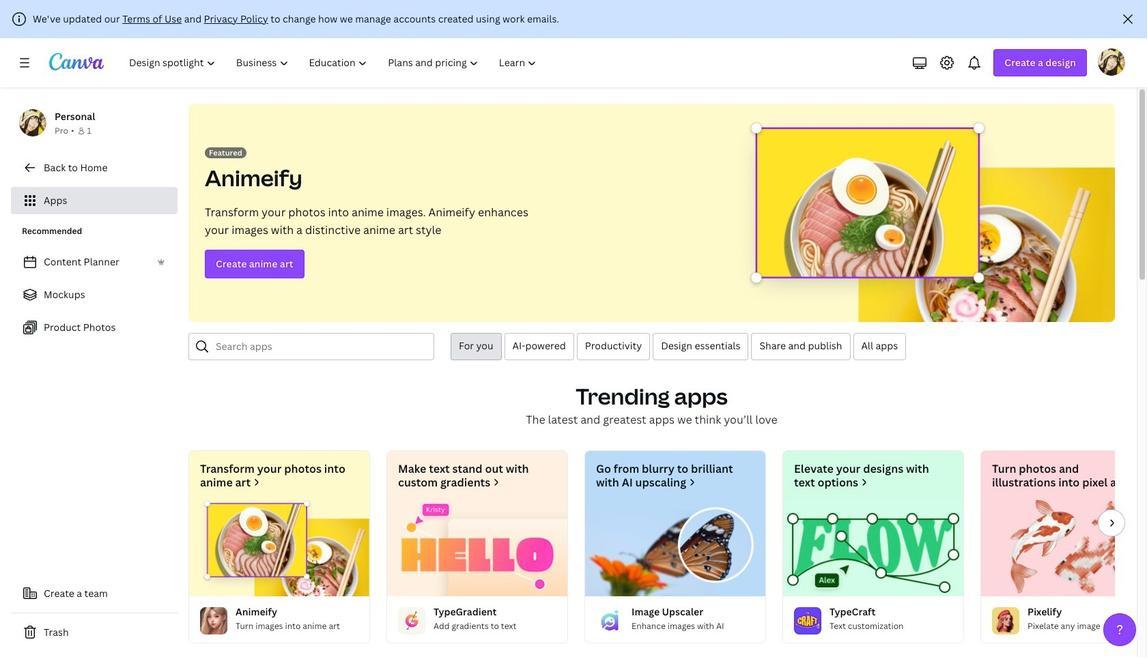 Task type: describe. For each thing, give the bounding box(es) containing it.
animeify image
[[189, 501, 369, 597]]

typecraft image
[[783, 501, 964, 597]]

an image of a bowl of ramen with a bright yellow background that has been converted to an anime art style on top of the original image image
[[729, 104, 1115, 322]]

1 vertical spatial pixelify image
[[992, 608, 1020, 635]]

top level navigation element
[[120, 49, 549, 76]]



Task type: vqa. For each thing, say whether or not it's contained in the screenshot.
to
no



Task type: locate. For each thing, give the bounding box(es) containing it.
list
[[11, 249, 178, 341]]

0 vertical spatial pixelify image
[[981, 501, 1147, 597]]

stephanie aranda image
[[1098, 48, 1126, 76]]

typecraft image
[[794, 608, 822, 635]]

0 vertical spatial image upscaler image
[[585, 501, 766, 597]]

typegradient image
[[387, 501, 568, 597]]

image upscaler image
[[585, 501, 766, 597], [596, 608, 624, 635]]

animeify image
[[200, 608, 227, 635]]

pixelify image
[[981, 501, 1147, 597], [992, 608, 1020, 635]]

1 vertical spatial image upscaler image
[[596, 608, 624, 635]]

typegradient image
[[398, 608, 425, 635]]

Input field to search for apps search field
[[216, 334, 425, 360]]



